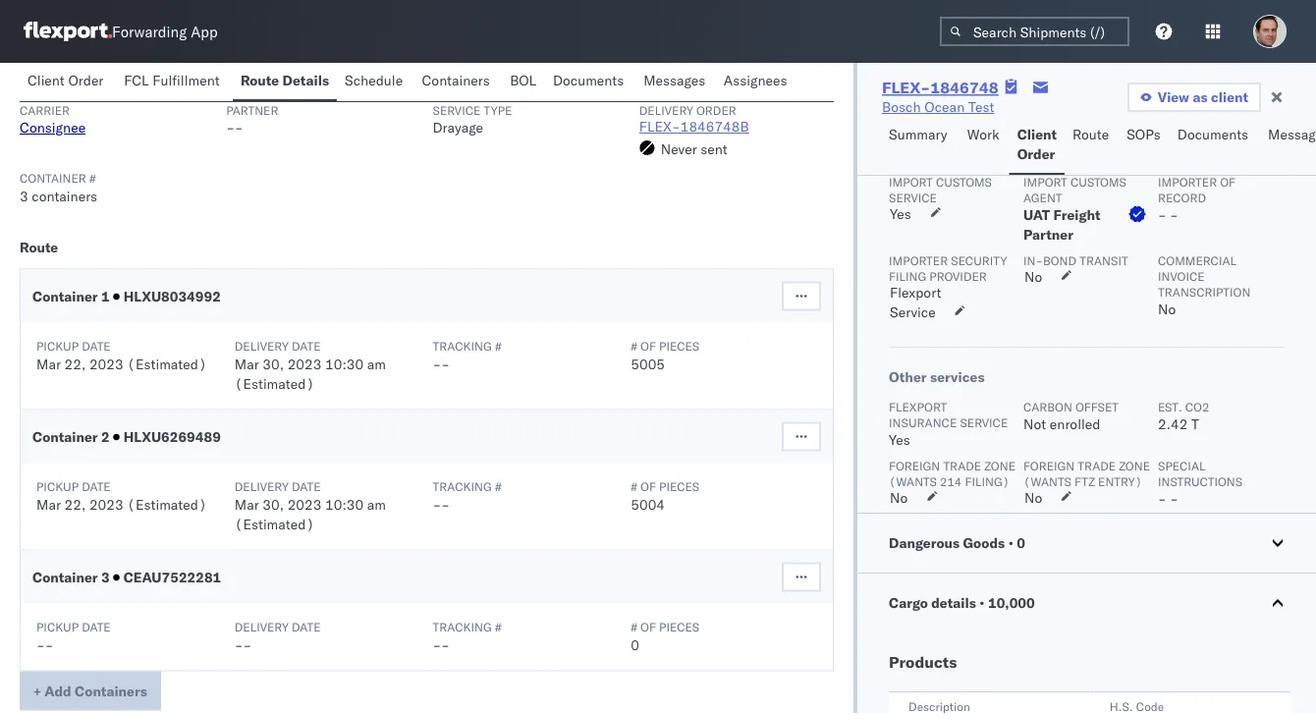 Task type: vqa. For each thing, say whether or not it's contained in the screenshot.


Task type: describe. For each thing, give the bounding box(es) containing it.
order for client order button to the top
[[68, 72, 104, 89]]

never
[[661, 141, 697, 158]]

message
[[1269, 126, 1317, 143]]

enrolled
[[1050, 416, 1101, 433]]

route for route button
[[1073, 126, 1109, 143]]

0 vertical spatial client order button
[[20, 63, 116, 101]]

Search Shipments (/) text field
[[940, 17, 1130, 46]]

est. co2 2.42 t
[[1158, 399, 1210, 433]]

forwarding app
[[112, 22, 218, 41]]

service inside the 'service type drayage'
[[433, 103, 481, 118]]

# inside # of pieces 5005
[[631, 339, 638, 354]]

tracking for 5005
[[433, 339, 492, 354]]

route button
[[1065, 117, 1119, 175]]

flex-1846748
[[882, 78, 999, 97]]

overview
[[20, 56, 81, 73]]

flexport. image
[[24, 22, 112, 41]]

flex- for 1846748b
[[639, 118, 681, 136]]

0 for dangerous goods • 0
[[1017, 535, 1026, 552]]

services
[[930, 368, 985, 386]]

transcription
[[1158, 284, 1251, 299]]

container for container 1
[[32, 288, 98, 305]]

flexport service
[[890, 284, 942, 321]]

zone for filing)
[[985, 458, 1016, 473]]

tracking for 5004
[[433, 480, 492, 495]]

pickup date --
[[36, 620, 111, 654]]

containers
[[422, 72, 490, 89]]

provider
[[930, 269, 987, 283]]

foreign for foreign trade zone (wants ftz entry)
[[1024, 458, 1075, 473]]

(wants for foreign trade zone (wants 214 filing)
[[889, 474, 937, 489]]

10:30 for hlxu8034992
[[325, 356, 364, 373]]

freight
[[1054, 206, 1101, 224]]

2.42
[[1158, 416, 1188, 433]]

flexport insurance service yes
[[889, 399, 1008, 449]]

uat freight partner
[[1024, 206, 1101, 243]]

details
[[283, 72, 329, 89]]

route details button
[[233, 63, 337, 101]]

container for container 3
[[32, 569, 98, 586]]

10,000
[[988, 594, 1035, 612]]

delivery date mar 30, 2023 10:30 am (estimated) for hlxu8034992
[[235, 339, 386, 393]]

fcl
[[124, 72, 149, 89]]

in-bond transit
[[1024, 253, 1129, 268]]

1846748b
[[681, 118, 749, 136]]

co2
[[1186, 399, 1210, 414]]

bosch ocean test
[[882, 98, 995, 115]]

date inside delivery date --
[[292, 620, 321, 635]]

1 vertical spatial client
[[1018, 126, 1057, 143]]

ocean
[[925, 98, 965, 115]]

30, for hlxu6269489
[[263, 496, 284, 513]]

hlxu8034992
[[120, 288, 221, 305]]

0 vertical spatial documents button
[[545, 63, 636, 101]]

documents for top documents button
[[553, 72, 624, 89]]

• for details
[[980, 594, 985, 612]]

drayage
[[433, 119, 483, 137]]

delivery order
[[639, 103, 737, 118]]

sent
[[701, 141, 728, 158]]

import for agent
[[1024, 174, 1068, 189]]

containers
[[32, 188, 97, 205]]

• for goods
[[1009, 535, 1014, 552]]

no inside commercial invoice transcription no
[[1158, 301, 1176, 318]]

carbon
[[1024, 399, 1073, 414]]

hlxu6269489
[[120, 428, 221, 446]]

import customs service
[[889, 174, 992, 205]]

no for in-bond transit
[[1025, 268, 1043, 285]]

pieces for 5004
[[659, 480, 700, 495]]

pickup for container 2
[[36, 480, 79, 495]]

instructions
[[1158, 474, 1243, 489]]

bond
[[1043, 253, 1077, 268]]

route for route details
[[241, 72, 279, 89]]

carrier
[[20, 103, 70, 118]]

other services
[[889, 368, 985, 386]]

foreign trade zone (wants ftz entry)
[[1024, 458, 1151, 489]]

zone for entry)
[[1119, 458, 1151, 473]]

pieces for 0
[[659, 620, 700, 635]]

forwarding app link
[[24, 22, 218, 41]]

delivery date --
[[235, 620, 321, 654]]

app
[[191, 22, 218, 41]]

# inside # of pieces 0
[[631, 620, 638, 635]]

partner inside the uat freight partner
[[1024, 226, 1074, 243]]

foreign trade zone (wants 214 filing)
[[889, 458, 1016, 489]]

(wants for foreign trade zone (wants ftz entry)
[[1024, 474, 1072, 489]]

dangerous
[[889, 535, 960, 552]]

edit
[[796, 50, 822, 67]]

no for foreign trade zone (wants ftz entry)
[[1025, 489, 1043, 507]]

invoice
[[1158, 269, 1205, 283]]

view
[[1158, 88, 1190, 106]]

pickup date mar 22, 2023 (estimated) for hlxu6269489
[[36, 480, 207, 513]]

tracking for 0
[[433, 620, 492, 635]]

consignee
[[20, 119, 86, 137]]

delivery for hlxu8034992
[[235, 339, 289, 354]]

service
[[889, 190, 937, 205]]

no for foreign trade zone (wants 214 filing)
[[890, 489, 908, 507]]

container # 3 containers
[[20, 171, 97, 205]]

uat
[[1024, 206, 1050, 224]]

as
[[1193, 88, 1208, 106]]

schedule
[[345, 72, 403, 89]]

in-
[[1024, 253, 1043, 268]]

# of pieces 5005
[[631, 339, 700, 373]]

insurance
[[889, 415, 957, 430]]

ftz
[[1075, 474, 1096, 489]]

container 3
[[32, 569, 113, 586]]

cargo
[[889, 594, 928, 612]]

commercial invoice transcription no
[[1158, 253, 1251, 318]]

1 horizontal spatial 3
[[101, 569, 110, 586]]

messages button
[[636, 63, 716, 101]]

summary button
[[881, 117, 960, 175]]

goods
[[963, 535, 1005, 552]]

dangerous goods • 0
[[889, 535, 1026, 552]]

test
[[969, 98, 995, 115]]

importer for provider
[[889, 253, 948, 268]]

am for hlxu6269489
[[367, 496, 386, 513]]

other
[[889, 368, 927, 386]]

bol button
[[502, 63, 545, 101]]

flex-1846748b
[[639, 118, 749, 136]]

1
[[101, 288, 110, 305]]

fcl fulfillment
[[124, 72, 220, 89]]

fcl fulfillment button
[[116, 63, 233, 101]]

view as client button
[[1128, 83, 1262, 112]]

1 vertical spatial client order button
[[1010, 117, 1065, 175]]

documents for rightmost documents button
[[1178, 126, 1249, 143]]

service inside flexport service
[[890, 304, 936, 321]]

3 inside container # 3 containers
[[20, 188, 28, 205]]



Task type: locate. For each thing, give the bounding box(es) containing it.
work
[[968, 126, 1000, 143]]

customs for import customs agent
[[1071, 174, 1127, 189]]

3 tracking # -- from the top
[[433, 620, 502, 654]]

1 zone from the left
[[985, 458, 1016, 473]]

customs inside import customs service
[[936, 174, 992, 189]]

flexport down filing
[[890, 284, 942, 301]]

pickup down container 3
[[36, 620, 79, 635]]

0 horizontal spatial importer
[[889, 253, 948, 268]]

flex-1846748b button
[[639, 118, 749, 136]]

22, for 1
[[64, 356, 86, 373]]

1 horizontal spatial zone
[[1119, 458, 1151, 473]]

2 foreign from the left
[[1024, 458, 1075, 473]]

1 customs from the left
[[936, 174, 992, 189]]

1 vertical spatial client order
[[1018, 126, 1057, 163]]

0 horizontal spatial documents button
[[545, 63, 636, 101]]

special instructions - -
[[1158, 458, 1243, 507]]

container up containers
[[20, 171, 86, 186]]

flexport inside the flexport insurance service yes
[[889, 399, 947, 414]]

partner --
[[226, 103, 278, 137]]

0 vertical spatial •
[[1009, 535, 1014, 552]]

foreign inside the foreign trade zone (wants 214 filing)
[[889, 458, 941, 473]]

1 vertical spatial order
[[1018, 145, 1056, 163]]

0 vertical spatial am
[[367, 356, 386, 373]]

container 2
[[32, 428, 113, 446]]

delivery date mar 30, 2023 10:30 am (estimated)
[[235, 339, 386, 393], [235, 480, 386, 533]]

pieces inside # of pieces 5004
[[659, 480, 700, 495]]

2 tracking # -- from the top
[[433, 480, 502, 513]]

1 vertical spatial •
[[980, 594, 985, 612]]

3 pieces from the top
[[659, 620, 700, 635]]

1 horizontal spatial client order
[[1018, 126, 1057, 163]]

client right work
[[1018, 126, 1057, 143]]

1 horizontal spatial client
[[1018, 126, 1057, 143]]

importer for -
[[1158, 174, 1218, 189]]

1 horizontal spatial documents button
[[1170, 117, 1261, 175]]

3 tracking from the top
[[433, 620, 492, 635]]

0 horizontal spatial customs
[[936, 174, 992, 189]]

pieces
[[659, 339, 700, 354], [659, 480, 700, 495], [659, 620, 700, 635]]

schedule button
[[337, 63, 414, 101]]

date
[[82, 339, 111, 354], [292, 339, 321, 354], [82, 480, 111, 495], [292, 480, 321, 495], [82, 620, 111, 635], [292, 620, 321, 635]]

pieces inside # of pieces 5005
[[659, 339, 700, 354]]

tracking # -- for 0
[[433, 620, 502, 654]]

3 pickup from the top
[[36, 620, 79, 635]]

container for container 2
[[32, 428, 98, 446]]

import up agent
[[1024, 174, 1068, 189]]

1 vertical spatial tracking
[[433, 480, 492, 495]]

container left 2
[[32, 428, 98, 446]]

importer security filing provider
[[889, 253, 1008, 283]]

of inside # of pieces 5005
[[641, 339, 656, 354]]

fulfillment
[[153, 72, 220, 89]]

customs up freight
[[1071, 174, 1127, 189]]

foreign inside foreign trade zone (wants ftz entry)
[[1024, 458, 1075, 473]]

customs
[[936, 174, 992, 189], [1071, 174, 1127, 189]]

partner down uat
[[1024, 226, 1074, 243]]

10:30
[[325, 356, 364, 373], [325, 496, 364, 513]]

2 30, from the top
[[263, 496, 284, 513]]

0 horizontal spatial route
[[20, 239, 58, 256]]

date inside pickup date --
[[82, 620, 111, 635]]

#
[[89, 171, 96, 186], [495, 339, 502, 354], [631, 339, 638, 354], [495, 480, 502, 495], [631, 480, 638, 495], [495, 620, 502, 635], [631, 620, 638, 635]]

10:30 for hlxu6269489
[[325, 496, 364, 513]]

2 vertical spatial service
[[960, 415, 1008, 430]]

1 vertical spatial 10:30
[[325, 496, 364, 513]]

trade up 214
[[944, 458, 982, 473]]

of for 0
[[641, 620, 656, 635]]

flexport up insurance
[[889, 399, 947, 414]]

security
[[951, 253, 1008, 268]]

1 horizontal spatial partner
[[1024, 226, 1074, 243]]

customs for import customs service
[[936, 174, 992, 189]]

0 vertical spatial tracking # --
[[433, 339, 502, 373]]

pieces inside # of pieces 0
[[659, 620, 700, 635]]

(estimated)
[[127, 356, 207, 373], [235, 375, 314, 393], [127, 496, 207, 513], [235, 516, 314, 533]]

2 tracking from the top
[[433, 480, 492, 495]]

sops
[[1127, 126, 1161, 143]]

order for the bottom client order button
[[1018, 145, 1056, 163]]

0 vertical spatial pieces
[[659, 339, 700, 354]]

import up service
[[889, 174, 933, 189]]

2 import from the left
[[1024, 174, 1068, 189]]

order
[[697, 103, 737, 118]]

zone up the filing) on the bottom right of page
[[985, 458, 1016, 473]]

1 horizontal spatial trade
[[1078, 458, 1116, 473]]

client up carrier
[[28, 72, 65, 89]]

documents right the bol 'button'
[[553, 72, 624, 89]]

pickup date mar 22, 2023 (estimated) down 2
[[36, 480, 207, 513]]

1 horizontal spatial service
[[890, 304, 936, 321]]

0 vertical spatial flex-
[[882, 78, 931, 97]]

0 for # of pieces 0
[[631, 637, 640, 654]]

0 vertical spatial 10:30
[[325, 356, 364, 373]]

route inside route details button
[[241, 72, 279, 89]]

0 vertical spatial client
[[28, 72, 65, 89]]

carbon offset not enrolled
[[1024, 399, 1119, 433]]

214
[[940, 474, 962, 489]]

1 pickup date mar 22, 2023 (estimated) from the top
[[36, 339, 207, 373]]

route down containers
[[20, 239, 58, 256]]

2 delivery date mar 30, 2023 10:30 am (estimated) from the top
[[235, 480, 386, 533]]

service type drayage
[[433, 103, 512, 137]]

tracking # -- for 5004
[[433, 480, 502, 513]]

0 horizontal spatial (wants
[[889, 474, 937, 489]]

0 vertical spatial 3
[[20, 188, 28, 205]]

1 vertical spatial tracking # --
[[433, 480, 502, 513]]

zone inside foreign trade zone (wants ftz entry)
[[1119, 458, 1151, 473]]

no down invoice
[[1158, 301, 1176, 318]]

# inside # of pieces 5004
[[631, 480, 638, 495]]

2 pieces from the top
[[659, 480, 700, 495]]

1 vertical spatial documents button
[[1170, 117, 1261, 175]]

22, for 2
[[64, 496, 86, 513]]

tracking # -- for 5005
[[433, 339, 502, 373]]

container left 1
[[32, 288, 98, 305]]

0 vertical spatial importer
[[1158, 174, 1218, 189]]

1 pickup from the top
[[36, 339, 79, 354]]

0 horizontal spatial client order
[[28, 72, 104, 89]]

t
[[1192, 416, 1200, 433]]

0 vertical spatial delivery date mar 30, 2023 10:30 am (estimated)
[[235, 339, 386, 393]]

client order button up agent
[[1010, 117, 1065, 175]]

1 horizontal spatial import
[[1024, 174, 1068, 189]]

2 horizontal spatial route
[[1073, 126, 1109, 143]]

trade up ftz
[[1078, 458, 1116, 473]]

1 22, from the top
[[64, 356, 86, 373]]

(wants inside the foreign trade zone (wants 214 filing)
[[889, 474, 937, 489]]

est.
[[1158, 399, 1183, 414]]

customs down work
[[936, 174, 992, 189]]

client order right work button
[[1018, 126, 1057, 163]]

service down filing
[[890, 304, 936, 321]]

flex- up never
[[639, 118, 681, 136]]

delivery inside delivery date --
[[235, 620, 289, 635]]

1 vertical spatial 0
[[631, 637, 640, 654]]

importer of record - -
[[1158, 174, 1236, 224]]

3
[[20, 188, 28, 205], [101, 569, 110, 586]]

0 vertical spatial yes
[[890, 205, 912, 223]]

1 horizontal spatial route
[[241, 72, 279, 89]]

flexport for service
[[890, 284, 942, 301]]

agent
[[1024, 190, 1063, 205]]

0 horizontal spatial flex-
[[639, 118, 681, 136]]

type
[[484, 103, 512, 118]]

1 10:30 from the top
[[325, 356, 364, 373]]

1 30, from the top
[[263, 356, 284, 373]]

of inside importer of record - -
[[1221, 174, 1236, 189]]

1 vertical spatial 22,
[[64, 496, 86, 513]]

documents button right the bol
[[545, 63, 636, 101]]

1 tracking # -- from the top
[[433, 339, 502, 373]]

container inside container # 3 containers
[[20, 171, 86, 186]]

2 vertical spatial pickup
[[36, 620, 79, 635]]

pickup down container 1
[[36, 339, 79, 354]]

zone up entry)
[[1119, 458, 1151, 473]]

service left not on the bottom right
[[960, 415, 1008, 430]]

client order for client order button to the top
[[28, 72, 104, 89]]

no up 'dangerous'
[[890, 489, 908, 507]]

0 vertical spatial pickup
[[36, 339, 79, 354]]

pickup date mar 22, 2023 (estimated) for hlxu8034992
[[36, 339, 207, 373]]

1 vertical spatial route
[[1073, 126, 1109, 143]]

filing)
[[965, 474, 1010, 489]]

0 horizontal spatial 3
[[20, 188, 28, 205]]

0 vertical spatial 30,
[[263, 356, 284, 373]]

• right details
[[980, 594, 985, 612]]

order up agent
[[1018, 145, 1056, 163]]

import inside import customs agent
[[1024, 174, 1068, 189]]

assignees
[[724, 72, 788, 89]]

22, down the container 2
[[64, 496, 86, 513]]

5004
[[631, 496, 665, 513]]

1 delivery date mar 30, 2023 10:30 am (estimated) from the top
[[235, 339, 386, 393]]

(wants inside foreign trade zone (wants ftz entry)
[[1024, 474, 1072, 489]]

0 vertical spatial documents
[[553, 72, 624, 89]]

2 22, from the top
[[64, 496, 86, 513]]

0 vertical spatial tracking
[[433, 339, 492, 354]]

zone inside the foreign trade zone (wants 214 filing)
[[985, 458, 1016, 473]]

(wants
[[889, 474, 937, 489], [1024, 474, 1072, 489]]

messages
[[644, 72, 706, 89]]

1 vertical spatial 30,
[[263, 496, 284, 513]]

0 vertical spatial 0
[[1017, 535, 1026, 552]]

bol
[[510, 72, 537, 89]]

container up pickup date --
[[32, 569, 98, 586]]

zone
[[985, 458, 1016, 473], [1119, 458, 1151, 473]]

0 vertical spatial pickup date mar 22, 2023 (estimated)
[[36, 339, 207, 373]]

no down foreign trade zone (wants ftz entry)
[[1025, 489, 1043, 507]]

1 import from the left
[[889, 174, 933, 189]]

2 vertical spatial tracking
[[433, 620, 492, 635]]

1 vertical spatial service
[[890, 304, 936, 321]]

delivery date mar 30, 2023 10:30 am (estimated) for hlxu6269489
[[235, 480, 386, 533]]

client
[[28, 72, 65, 89], [1018, 126, 1057, 143]]

route left sops
[[1073, 126, 1109, 143]]

0 inside # of pieces 0
[[631, 637, 640, 654]]

0 vertical spatial route
[[241, 72, 279, 89]]

delivery for hlxu6269489
[[235, 480, 289, 495]]

1 horizontal spatial client order button
[[1010, 117, 1065, 175]]

container for container # 3 containers
[[20, 171, 86, 186]]

2 am from the top
[[367, 496, 386, 513]]

import for service
[[889, 174, 933, 189]]

yes down insurance
[[889, 431, 911, 449]]

importer inside importer of record - -
[[1158, 174, 1218, 189]]

0 horizontal spatial client order button
[[20, 63, 116, 101]]

no
[[1025, 268, 1043, 285], [1158, 301, 1176, 318], [890, 489, 908, 507], [1025, 489, 1043, 507]]

1 (wants from the left
[[889, 474, 937, 489]]

of inside # of pieces 0
[[641, 620, 656, 635]]

1 horizontal spatial order
[[1018, 145, 1056, 163]]

(wants left 214
[[889, 474, 937, 489]]

import inside import customs service
[[889, 174, 933, 189]]

pickup for container 3
[[36, 620, 79, 635]]

pieces for 5005
[[659, 339, 700, 354]]

1 vertical spatial flexport
[[889, 399, 947, 414]]

foreign
[[889, 458, 941, 473], [1024, 458, 1075, 473]]

0 vertical spatial service
[[433, 103, 481, 118]]

2 10:30 from the top
[[325, 496, 364, 513]]

0 vertical spatial 22,
[[64, 356, 86, 373]]

assignees button
[[716, 63, 799, 101]]

trade inside foreign trade zone (wants ftz entry)
[[1078, 458, 1116, 473]]

3 left ceau7522281
[[101, 569, 110, 586]]

yes down service
[[890, 205, 912, 223]]

flex-1846748 link
[[882, 78, 999, 97]]

1 foreign from the left
[[889, 458, 941, 473]]

1 pieces from the top
[[659, 339, 700, 354]]

0 horizontal spatial 0
[[631, 637, 640, 654]]

client order button up carrier
[[20, 63, 116, 101]]

documents down view as client
[[1178, 126, 1249, 143]]

tracking # --
[[433, 339, 502, 373], [433, 480, 502, 513], [433, 620, 502, 654]]

of inside # of pieces 5004
[[641, 480, 656, 495]]

0 horizontal spatial partner
[[226, 103, 278, 118]]

0 vertical spatial flexport
[[890, 284, 942, 301]]

1 vertical spatial am
[[367, 496, 386, 513]]

0 horizontal spatial import
[[889, 174, 933, 189]]

flex- up bosch
[[882, 78, 931, 97]]

• right goods
[[1009, 535, 1014, 552]]

client order up carrier
[[28, 72, 104, 89]]

client order for the bottom client order button
[[1018, 126, 1057, 163]]

of for - -
[[1221, 174, 1236, 189]]

route
[[241, 72, 279, 89], [1073, 126, 1109, 143], [20, 239, 58, 256]]

2 pickup from the top
[[36, 480, 79, 495]]

foreign up ftz
[[1024, 458, 1075, 473]]

order left fcl in the left top of the page
[[68, 72, 104, 89]]

bosch
[[882, 98, 921, 115]]

0
[[1017, 535, 1026, 552], [631, 637, 640, 654]]

pickup for container 1
[[36, 339, 79, 354]]

1 vertical spatial documents
[[1178, 126, 1249, 143]]

2 vertical spatial tracking # --
[[433, 620, 502, 654]]

0 horizontal spatial foreign
[[889, 458, 941, 473]]

yes inside the flexport insurance service yes
[[889, 431, 911, 449]]

2 zone from the left
[[1119, 458, 1151, 473]]

1 horizontal spatial flex-
[[882, 78, 931, 97]]

of for 5004
[[641, 480, 656, 495]]

importer up record
[[1158, 174, 1218, 189]]

0 vertical spatial client order
[[28, 72, 104, 89]]

1 tracking from the top
[[433, 339, 492, 354]]

filing
[[889, 269, 927, 283]]

2 pickup date mar 22, 2023 (estimated) from the top
[[36, 480, 207, 513]]

of for 5005
[[641, 339, 656, 354]]

1 am from the top
[[367, 356, 386, 373]]

0 vertical spatial order
[[68, 72, 104, 89]]

message button
[[1261, 117, 1317, 175]]

importer inside importer security filing provider
[[889, 253, 948, 268]]

entry)
[[1099, 474, 1143, 489]]

details
[[932, 594, 977, 612]]

2 (wants from the left
[[1024, 474, 1072, 489]]

trade for 214
[[944, 458, 982, 473]]

3 left containers
[[20, 188, 28, 205]]

flex- for 1846748
[[882, 78, 931, 97]]

forwarding
[[112, 22, 187, 41]]

1 horizontal spatial customs
[[1071, 174, 1127, 189]]

carrier consignee
[[20, 103, 86, 137]]

30, for hlxu8034992
[[263, 356, 284, 373]]

30,
[[263, 356, 284, 373], [263, 496, 284, 513]]

1 vertical spatial flex-
[[639, 118, 681, 136]]

pickup date mar 22, 2023 (estimated)
[[36, 339, 207, 373], [36, 480, 207, 513]]

importer up filing
[[889, 253, 948, 268]]

1 vertical spatial importer
[[889, 253, 948, 268]]

1 horizontal spatial 0
[[1017, 535, 1026, 552]]

ceau7522281
[[120, 569, 221, 586]]

0 horizontal spatial documents
[[553, 72, 624, 89]]

2 customs from the left
[[1071, 174, 1127, 189]]

1 vertical spatial pickup date mar 22, 2023 (estimated)
[[36, 480, 207, 513]]

container 1
[[32, 288, 113, 305]]

foreign for foreign trade zone (wants 214 filing)
[[889, 458, 941, 473]]

1 vertical spatial yes
[[889, 431, 911, 449]]

work button
[[960, 117, 1010, 175]]

client order button
[[20, 63, 116, 101], [1010, 117, 1065, 175]]

1 vertical spatial 3
[[101, 569, 110, 586]]

# of pieces 0
[[631, 620, 700, 654]]

foreign up 214
[[889, 458, 941, 473]]

service up drayage
[[433, 103, 481, 118]]

customs inside import customs agent
[[1071, 174, 1127, 189]]

0 horizontal spatial •
[[980, 594, 985, 612]]

2 horizontal spatial service
[[960, 415, 1008, 430]]

commercial
[[1158, 253, 1237, 268]]

service inside the flexport insurance service yes
[[960, 415, 1008, 430]]

flexport
[[890, 284, 942, 301], [889, 399, 947, 414]]

route details
[[241, 72, 329, 89]]

2 vertical spatial pieces
[[659, 620, 700, 635]]

1 horizontal spatial •
[[1009, 535, 1014, 552]]

1 vertical spatial pieces
[[659, 480, 700, 495]]

1 horizontal spatial documents
[[1178, 126, 1249, 143]]

special
[[1158, 458, 1206, 473]]

trade for ftz
[[1078, 458, 1116, 473]]

1 vertical spatial partner
[[1024, 226, 1074, 243]]

(wants left ftz
[[1024, 474, 1072, 489]]

no down 'in-' on the top right of the page
[[1025, 268, 1043, 285]]

0 horizontal spatial client
[[28, 72, 65, 89]]

1 vertical spatial pickup
[[36, 480, 79, 495]]

0 horizontal spatial zone
[[985, 458, 1016, 473]]

importer
[[1158, 174, 1218, 189], [889, 253, 948, 268]]

5005
[[631, 356, 665, 373]]

offset
[[1076, 399, 1119, 414]]

documents button down view as client
[[1170, 117, 1261, 175]]

2 vertical spatial route
[[20, 239, 58, 256]]

0 horizontal spatial service
[[433, 103, 481, 118]]

flexport for insurance
[[889, 399, 947, 414]]

2
[[101, 428, 110, 446]]

route inside route button
[[1073, 126, 1109, 143]]

delivery for ceau7522281
[[235, 620, 289, 635]]

partner down route details button
[[226, 103, 278, 118]]

edit button
[[784, 40, 834, 79]]

pickup inside pickup date --
[[36, 620, 79, 635]]

2 trade from the left
[[1078, 458, 1116, 473]]

route up 'partner --'
[[241, 72, 279, 89]]

1 horizontal spatial importer
[[1158, 174, 1218, 189]]

1 horizontal spatial (wants
[[1024, 474, 1072, 489]]

1 trade from the left
[[944, 458, 982, 473]]

pickup date mar 22, 2023 (estimated) down 1
[[36, 339, 207, 373]]

22, down container 1
[[64, 356, 86, 373]]

0 vertical spatial partner
[[226, 103, 278, 118]]

documents button
[[545, 63, 636, 101], [1170, 117, 1261, 175]]

1 vertical spatial delivery date mar 30, 2023 10:30 am (estimated)
[[235, 480, 386, 533]]

view as client
[[1158, 88, 1249, 106]]

0 horizontal spatial order
[[68, 72, 104, 89]]

pickup down the container 2
[[36, 480, 79, 495]]

consignee link
[[20, 119, 86, 137]]

client order
[[28, 72, 104, 89], [1018, 126, 1057, 163]]

# inside container # 3 containers
[[89, 171, 96, 186]]

not
[[1024, 416, 1047, 433]]

1 horizontal spatial foreign
[[1024, 458, 1075, 473]]

trade inside the foreign trade zone (wants 214 filing)
[[944, 458, 982, 473]]

am for hlxu8034992
[[367, 356, 386, 373]]

0 horizontal spatial trade
[[944, 458, 982, 473]]



